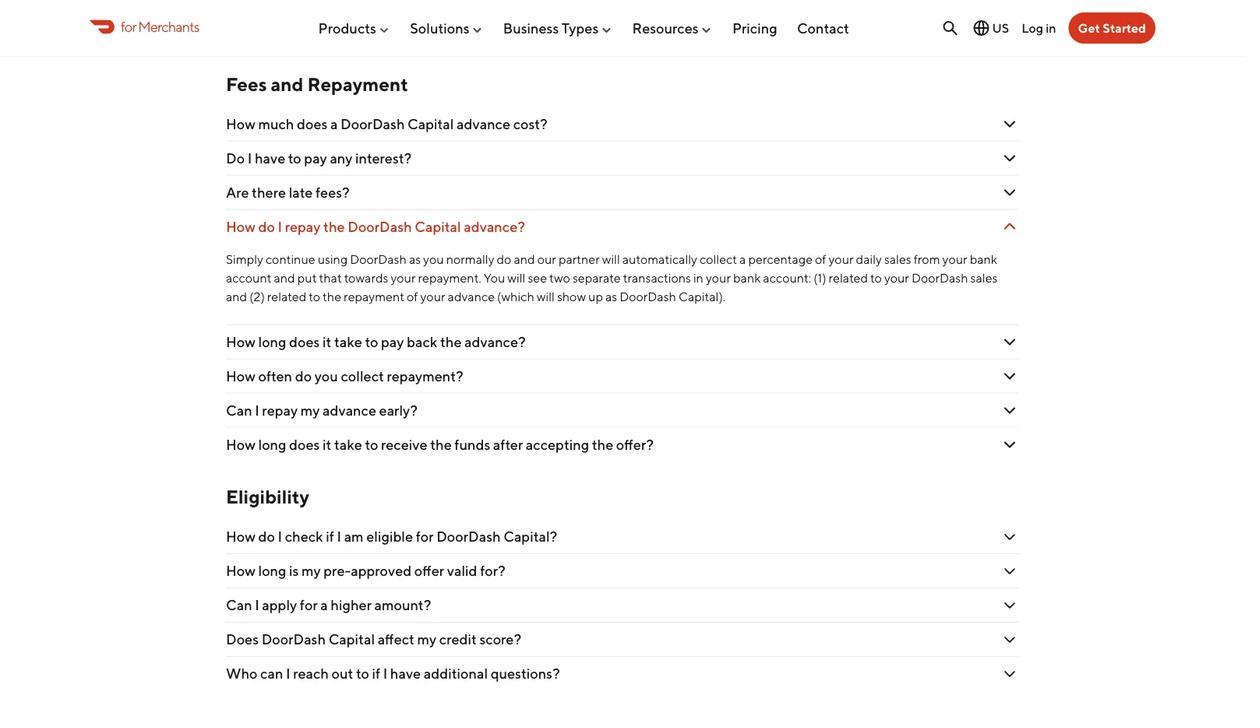 Task type: describe. For each thing, give the bounding box(es) containing it.
back
[[407, 334, 437, 351]]

account
[[226, 271, 272, 286]]

business types link
[[503, 13, 613, 43]]

take for receive
[[334, 437, 362, 454]]

can i apply for a higher amount?
[[226, 598, 434, 615]]

i down often
[[255, 403, 259, 419]]

affect
[[378, 632, 414, 649]]

score?
[[480, 632, 521, 649]]

1 horizontal spatial bank
[[970, 252, 997, 267]]

fees and repayment
[[226, 73, 408, 95]]

business
[[503, 20, 559, 36]]

0 horizontal spatial bank
[[733, 271, 761, 286]]

towards
[[344, 271, 388, 286]]

(1)
[[814, 271, 826, 286]]

pricing
[[732, 20, 777, 36]]

log
[[1022, 20, 1043, 35]]

can for can i apply for a higher amount?
[[226, 598, 252, 615]]

2 horizontal spatial for
[[416, 529, 434, 546]]

the up the using
[[323, 219, 345, 235]]

capital?
[[504, 529, 557, 546]]

resources link
[[632, 13, 713, 43]]

2 horizontal spatial will
[[602, 252, 620, 267]]

(which
[[497, 290, 534, 304]]

the inside simply continue using doordash as you normally do and our partner will automatically collect a percentage of your daily sales from your bank account and put that towards your repayment. you will see two separate transactions in your bank account: (1) related to your doordash sales and (2) related to the repayment of your advance (which will show up as doordash capital).
[[323, 290, 341, 304]]

reach
[[293, 666, 329, 683]]

credit
[[439, 632, 477, 649]]

merchants
[[138, 18, 199, 35]]

chevron down image for amount?
[[1001, 597, 1019, 616]]

how much does a doordash capital advance cost?
[[226, 116, 548, 133]]

how do i check if i am eligible for doordash capital?
[[226, 529, 557, 546]]

show
[[557, 290, 586, 304]]

your down repayment. at top
[[420, 290, 445, 304]]

that
[[319, 271, 342, 286]]

2 vertical spatial a
[[320, 598, 328, 615]]

transactions
[[623, 271, 691, 286]]

your left daily
[[829, 252, 854, 267]]

out
[[332, 666, 353, 683]]

2 vertical spatial capital
[[329, 632, 375, 649]]

in inside simply continue using doordash as you normally do and our partner will automatically collect a percentage of your daily sales from your bank account and put that towards your repayment. you will see two separate transactions in your bank account: (1) related to your doordash sales and (2) related to the repayment of your advance (which will show up as doordash capital).
[[693, 271, 704, 286]]

apply
[[262, 598, 297, 615]]

1 vertical spatial collect
[[341, 368, 384, 385]]

1 vertical spatial if
[[372, 666, 380, 683]]

valid
[[447, 564, 477, 580]]

to up are there late fees? at the top left
[[288, 150, 301, 167]]

funds
[[455, 437, 490, 454]]

does for how long does it take to pay back the advance?
[[289, 334, 320, 351]]

2 vertical spatial advance
[[323, 403, 376, 419]]

how for how often do you collect repayment?
[[226, 368, 255, 385]]

chevron down image for receive
[[1001, 436, 1019, 455]]

who can i reach out to if i have additional questions?
[[226, 666, 560, 683]]

1 vertical spatial related
[[267, 290, 306, 304]]

interest?
[[355, 150, 412, 167]]

offer
[[414, 564, 444, 580]]

1 vertical spatial sales
[[971, 271, 998, 286]]

0 vertical spatial have
[[255, 150, 285, 167]]

it for receive
[[323, 437, 331, 454]]

get started
[[1078, 21, 1146, 35]]

0 vertical spatial if
[[326, 529, 334, 546]]

how for how long does it take to receive the funds after accepting the offer?
[[226, 437, 255, 454]]

you
[[484, 271, 505, 286]]

0 horizontal spatial is
[[265, 23, 275, 40]]

2 chevron down image from the top
[[1001, 367, 1019, 386]]

long for how long is my pre-approved offer valid for?
[[258, 564, 286, 580]]

started
[[1103, 21, 1146, 35]]

0 horizontal spatial of
[[407, 290, 418, 304]]

partner
[[559, 252, 600, 267]]

simply continue using doordash as you normally do and our partner will automatically collect a percentage of your daily sales from your bank account and put that towards your repayment. you will see two separate transactions in your bank account: (1) related to your doordash sales and (2) related to the repayment of your advance (which will show up as doordash capital).
[[226, 252, 998, 304]]

and left (2)
[[226, 290, 247, 304]]

how for how long is my pre-approved offer valid for?
[[226, 564, 255, 580]]

my for advance
[[301, 403, 320, 419]]

accepting
[[526, 437, 589, 454]]

chevron down image for am
[[1001, 528, 1019, 547]]

separate
[[573, 271, 621, 286]]

solutions
[[410, 20, 470, 36]]

can
[[260, 666, 283, 683]]

to down put
[[309, 290, 320, 304]]

your up repayment
[[391, 271, 416, 286]]

1 horizontal spatial is
[[289, 564, 299, 580]]

0 vertical spatial capital
[[408, 116, 454, 133]]

do left check
[[258, 529, 275, 546]]

capital).
[[679, 290, 726, 304]]

late
[[289, 184, 313, 201]]

how for how do i repay the doordash capital advance?
[[226, 219, 255, 235]]

fees
[[226, 73, 267, 95]]

how often do you collect repayment?
[[226, 368, 466, 385]]

up
[[588, 290, 603, 304]]

1 vertical spatial capital
[[415, 219, 461, 235]]

simply
[[226, 252, 263, 267]]

log in link
[[1022, 20, 1056, 35]]

higher
[[331, 598, 372, 615]]

long for how long does it take to receive the funds after accepting the offer?
[[258, 437, 286, 454]]

a inside simply continue using doordash as you normally do and our partner will automatically collect a percentage of your daily sales from your bank account and put that towards your repayment. you will see two separate transactions in your bank account: (1) related to your doordash sales and (2) related to the repayment of your advance (which will show up as doordash capital).
[[740, 252, 746, 267]]

often
[[258, 368, 292, 385]]

chevron down image for advance
[[1001, 115, 1019, 134]]

i up the continue
[[278, 219, 282, 235]]

1 vertical spatial pay
[[381, 334, 404, 351]]

how for how much does a doordash capital advance cost?
[[226, 116, 255, 133]]

resources
[[632, 20, 699, 36]]

contact
[[797, 20, 849, 36]]

much
[[258, 116, 294, 133]]

what is parafin?
[[226, 23, 330, 40]]

to down daily
[[870, 271, 882, 286]]

normally
[[446, 252, 494, 267]]

0 horizontal spatial pay
[[304, 150, 327, 167]]

1 horizontal spatial as
[[605, 290, 617, 304]]

0 horizontal spatial sales
[[884, 252, 911, 267]]

who
[[226, 666, 258, 683]]

1 horizontal spatial will
[[537, 290, 555, 304]]

daily
[[856, 252, 882, 267]]

collect inside simply continue using doordash as you normally do and our partner will automatically collect a percentage of your daily sales from your bank account and put that towards your repayment. you will see two separate transactions in your bank account: (1) related to your doordash sales and (2) related to the repayment of your advance (which will show up as doordash capital).
[[700, 252, 737, 267]]

1 horizontal spatial related
[[829, 271, 868, 286]]

us
[[992, 21, 1009, 35]]

how long does it take to pay back the advance?
[[226, 334, 526, 351]]

the left funds
[[430, 437, 452, 454]]

business types
[[503, 20, 599, 36]]

any
[[330, 150, 353, 167]]

contact link
[[797, 13, 849, 43]]

2 vertical spatial my
[[417, 632, 437, 649]]

for merchants
[[121, 18, 199, 35]]

receive
[[381, 437, 427, 454]]



Task type: vqa. For each thing, say whether or not it's contained in the screenshot.
WHO
yes



Task type: locate. For each thing, give the bounding box(es) containing it.
take for pay
[[334, 334, 362, 351]]

pay left any
[[304, 150, 327, 167]]

the right back
[[440, 334, 462, 351]]

1 how from the top
[[226, 116, 255, 133]]

2 vertical spatial will
[[537, 290, 555, 304]]

are
[[226, 184, 249, 201]]

the left offer?
[[592, 437, 613, 454]]

how long does it take to receive the funds after accepting the offer?
[[226, 437, 654, 454]]

long up apply
[[258, 564, 286, 580]]

0 vertical spatial you
[[423, 252, 444, 267]]

1 it from the top
[[323, 334, 331, 351]]

how up does
[[226, 564, 255, 580]]

for right apply
[[300, 598, 318, 615]]

offer?
[[616, 437, 654, 454]]

your right from
[[943, 252, 967, 267]]

if left am
[[326, 529, 334, 546]]

repayment
[[307, 73, 408, 95]]

0 horizontal spatial will
[[508, 271, 526, 286]]

1 vertical spatial advance
[[448, 290, 495, 304]]

0 vertical spatial as
[[409, 252, 421, 267]]

does up 'do i have to pay any interest?'
[[297, 116, 328, 133]]

it for pay
[[323, 334, 331, 351]]

1 vertical spatial it
[[323, 437, 331, 454]]

0 vertical spatial long
[[258, 334, 286, 351]]

capital up interest?
[[408, 116, 454, 133]]

i left am
[[337, 529, 341, 546]]

1 can from the top
[[226, 403, 252, 419]]

check
[[285, 529, 323, 546]]

cost?
[[513, 116, 548, 133]]

1 vertical spatial for
[[416, 529, 434, 546]]

approved
[[351, 564, 412, 580]]

3 how from the top
[[226, 334, 255, 351]]

a up any
[[330, 116, 338, 133]]

your right (1)
[[884, 271, 909, 286]]

bank down percentage
[[733, 271, 761, 286]]

0 vertical spatial in
[[1046, 20, 1056, 35]]

to
[[288, 150, 301, 167], [870, 271, 882, 286], [309, 290, 320, 304], [365, 334, 378, 351], [365, 437, 378, 454], [356, 666, 369, 683]]

i
[[248, 150, 252, 167], [278, 219, 282, 235], [255, 403, 259, 419], [278, 529, 282, 546], [337, 529, 341, 546], [255, 598, 259, 615], [286, 666, 290, 683], [383, 666, 387, 683]]

capital up normally in the left top of the page
[[415, 219, 461, 235]]

2 can from the top
[[226, 598, 252, 615]]

is down check
[[289, 564, 299, 580]]

related down put
[[267, 290, 306, 304]]

1 vertical spatial will
[[508, 271, 526, 286]]

how down eligibility
[[226, 529, 255, 546]]

get started button
[[1069, 12, 1156, 44]]

advance down repayment. at top
[[448, 290, 495, 304]]

do right often
[[295, 368, 312, 385]]

1 take from the top
[[334, 334, 362, 351]]

there
[[252, 184, 286, 201]]

chevron down image for score?
[[1001, 631, 1019, 650]]

can i repay my advance early?
[[226, 403, 418, 419]]

log in
[[1022, 20, 1056, 35]]

to right out
[[356, 666, 369, 683]]

6 chevron down image from the top
[[1001, 402, 1019, 420]]

0 vertical spatial take
[[334, 334, 362, 351]]

globe line image
[[972, 19, 991, 37]]

take up how often do you collect repayment?
[[334, 334, 362, 351]]

of up (1)
[[815, 252, 826, 267]]

1 chevron down image from the top
[[1001, 23, 1019, 41]]

additional
[[424, 666, 488, 683]]

long
[[258, 334, 286, 351], [258, 437, 286, 454], [258, 564, 286, 580]]

how for how do i check if i am eligible for doordash capital?
[[226, 529, 255, 546]]

types
[[562, 20, 599, 36]]

advance down how often do you collect repayment?
[[323, 403, 376, 419]]

if right out
[[372, 666, 380, 683]]

as up repayment. at top
[[409, 252, 421, 267]]

to left receive at left bottom
[[365, 437, 378, 454]]

in right log
[[1046, 20, 1056, 35]]

0 vertical spatial advance?
[[464, 219, 525, 235]]

0 vertical spatial is
[[265, 23, 275, 40]]

chevron down image for offer
[[1001, 563, 1019, 581]]

0 horizontal spatial you
[[315, 368, 338, 385]]

0 vertical spatial repay
[[285, 219, 321, 235]]

my left pre-
[[302, 564, 321, 580]]

bank
[[970, 252, 997, 267], [733, 271, 761, 286]]

can
[[226, 403, 252, 419], [226, 598, 252, 615]]

1 vertical spatial advance?
[[464, 334, 526, 351]]

how
[[226, 116, 255, 133], [226, 219, 255, 235], [226, 334, 255, 351], [226, 368, 255, 385], [226, 437, 255, 454], [226, 529, 255, 546], [226, 564, 255, 580]]

collect up capital).
[[700, 252, 737, 267]]

8 chevron down image from the top
[[1001, 528, 1019, 547]]

1 horizontal spatial have
[[390, 666, 421, 683]]

automatically
[[622, 252, 697, 267]]

0 vertical spatial it
[[323, 334, 331, 351]]

pay
[[304, 150, 327, 167], [381, 334, 404, 351]]

(2)
[[250, 290, 265, 304]]

chevron down image
[[1001, 23, 1019, 41], [1001, 367, 1019, 386], [1001, 563, 1019, 581], [1001, 597, 1019, 616], [1001, 631, 1019, 650], [1001, 666, 1019, 684]]

for up offer
[[416, 529, 434, 546]]

1 vertical spatial you
[[315, 368, 338, 385]]

repayment
[[344, 290, 404, 304]]

0 vertical spatial will
[[602, 252, 620, 267]]

my right affect
[[417, 632, 437, 649]]

of
[[815, 252, 826, 267], [407, 290, 418, 304]]

for left merchants
[[121, 18, 136, 35]]

2 horizontal spatial a
[[740, 252, 746, 267]]

long up eligibility
[[258, 437, 286, 454]]

chevron down image for if
[[1001, 666, 1019, 684]]

2 chevron down image from the top
[[1001, 149, 1019, 168]]

5 how from the top
[[226, 437, 255, 454]]

is right what
[[265, 23, 275, 40]]

does for how long does it take to receive the funds after accepting the offer?
[[289, 437, 320, 454]]

have down affect
[[390, 666, 421, 683]]

1 horizontal spatial of
[[815, 252, 826, 267]]

do
[[226, 150, 245, 167]]

solutions link
[[410, 13, 484, 43]]

as right the up
[[605, 290, 617, 304]]

0 vertical spatial for
[[121, 18, 136, 35]]

how for how long does it take to pay back the advance?
[[226, 334, 255, 351]]

early?
[[379, 403, 418, 419]]

2 long from the top
[[258, 437, 286, 454]]

1 vertical spatial bank
[[733, 271, 761, 286]]

will down see
[[537, 290, 555, 304]]

bank right from
[[970, 252, 997, 267]]

doordash
[[341, 116, 405, 133], [348, 219, 412, 235], [350, 252, 407, 267], [912, 271, 968, 286], [620, 290, 676, 304], [436, 529, 501, 546], [262, 632, 326, 649]]

repayment?
[[387, 368, 463, 385]]

chevron down image for interest?
[[1001, 149, 1019, 168]]

related
[[829, 271, 868, 286], [267, 290, 306, 304]]

take down can i repay my advance early?
[[334, 437, 362, 454]]

0 horizontal spatial have
[[255, 150, 285, 167]]

repay down often
[[262, 403, 298, 419]]

and down the continue
[[274, 271, 295, 286]]

the
[[323, 219, 345, 235], [323, 290, 341, 304], [440, 334, 462, 351], [430, 437, 452, 454], [592, 437, 613, 454]]

6 how from the top
[[226, 529, 255, 546]]

my down how often do you collect repayment?
[[301, 403, 320, 419]]

1 vertical spatial repay
[[262, 403, 298, 419]]

0 horizontal spatial collect
[[341, 368, 384, 385]]

1 vertical spatial is
[[289, 564, 299, 580]]

after
[[493, 437, 523, 454]]

4 chevron down image from the top
[[1001, 597, 1019, 616]]

does
[[226, 632, 259, 649]]

1 horizontal spatial pay
[[381, 334, 404, 351]]

2 vertical spatial for
[[300, 598, 318, 615]]

how up do
[[226, 116, 255, 133]]

you
[[423, 252, 444, 267], [315, 368, 338, 385]]

will up the separate on the left top of page
[[602, 252, 620, 267]]

long for how long does it take to pay back the advance?
[[258, 334, 286, 351]]

1 horizontal spatial collect
[[700, 252, 737, 267]]

how left often
[[226, 368, 255, 385]]

0 vertical spatial does
[[297, 116, 328, 133]]

are there late fees?
[[226, 184, 352, 201]]

do up you
[[497, 252, 511, 267]]

1 vertical spatial does
[[289, 334, 320, 351]]

3 chevron down image from the top
[[1001, 563, 1019, 581]]

in up capital).
[[693, 271, 704, 286]]

6 chevron down image from the top
[[1001, 666, 1019, 684]]

and
[[271, 73, 303, 95], [514, 252, 535, 267], [274, 271, 295, 286], [226, 290, 247, 304]]

it down can i repay my advance early?
[[323, 437, 331, 454]]

0 horizontal spatial related
[[267, 290, 306, 304]]

does for how much does a doordash capital advance cost?
[[297, 116, 328, 133]]

it
[[323, 334, 331, 351], [323, 437, 331, 454]]

7 how from the top
[[226, 564, 255, 580]]

1 horizontal spatial you
[[423, 252, 444, 267]]

how long is my pre-approved offer valid for?
[[226, 564, 505, 580]]

products
[[318, 20, 376, 36]]

i left apply
[[255, 598, 259, 615]]

0 vertical spatial pay
[[304, 150, 327, 167]]

1 horizontal spatial sales
[[971, 271, 998, 286]]

advance left cost? in the left top of the page
[[457, 116, 510, 133]]

repay
[[285, 219, 321, 235], [262, 403, 298, 419]]

0 vertical spatial sales
[[884, 252, 911, 267]]

0 vertical spatial advance
[[457, 116, 510, 133]]

if
[[326, 529, 334, 546], [372, 666, 380, 683]]

0 horizontal spatial as
[[409, 252, 421, 267]]

what
[[226, 23, 262, 40]]

2 take from the top
[[334, 437, 362, 454]]

of right repayment
[[407, 290, 418, 304]]

questions?
[[491, 666, 560, 683]]

1 vertical spatial a
[[740, 252, 746, 267]]

products link
[[318, 13, 390, 43]]

can for can i repay my advance early?
[[226, 403, 252, 419]]

chevron down image for capital
[[1001, 218, 1019, 237]]

i down does doordash capital affect my credit score?
[[383, 666, 387, 683]]

0 horizontal spatial a
[[320, 598, 328, 615]]

eligibility
[[226, 487, 309, 509]]

0 vertical spatial related
[[829, 271, 868, 286]]

2 it from the top
[[323, 437, 331, 454]]

1 horizontal spatial for
[[300, 598, 318, 615]]

1 vertical spatial my
[[302, 564, 321, 580]]

how up eligibility
[[226, 437, 255, 454]]

0 vertical spatial my
[[301, 403, 320, 419]]

1 vertical spatial take
[[334, 437, 362, 454]]

have up 'there'
[[255, 150, 285, 167]]

eligible
[[366, 529, 413, 546]]

how down (2)
[[226, 334, 255, 351]]

5 chevron down image from the top
[[1001, 631, 1019, 650]]

1 vertical spatial as
[[605, 290, 617, 304]]

0 vertical spatial bank
[[970, 252, 997, 267]]

pay left back
[[381, 334, 404, 351]]

account:
[[763, 271, 811, 286]]

put
[[297, 271, 317, 286]]

1 vertical spatial of
[[407, 290, 418, 304]]

do
[[258, 219, 275, 235], [497, 252, 511, 267], [295, 368, 312, 385], [258, 529, 275, 546]]

1 long from the top
[[258, 334, 286, 351]]

for merchants link
[[90, 16, 199, 37]]

how up simply
[[226, 219, 255, 235]]

long up often
[[258, 334, 286, 351]]

you up repayment. at top
[[423, 252, 444, 267]]

advance inside simply continue using doordash as you normally do and our partner will automatically collect a percentage of your daily sales from your bank account and put that towards your repayment. you will see two separate transactions in your bank account: (1) related to your doordash sales and (2) related to the repayment of your advance (which will show up as doordash capital).
[[448, 290, 495, 304]]

0 horizontal spatial in
[[693, 271, 704, 286]]

0 horizontal spatial for
[[121, 18, 136, 35]]

take
[[334, 334, 362, 351], [334, 437, 362, 454]]

my for pre-
[[302, 564, 321, 580]]

3 chevron down image from the top
[[1001, 184, 1019, 202]]

1 horizontal spatial if
[[372, 666, 380, 683]]

advance? up normally in the left top of the page
[[464, 219, 525, 235]]

capital down higher
[[329, 632, 375, 649]]

repayment.
[[418, 271, 481, 286]]

4 chevron down image from the top
[[1001, 218, 1019, 237]]

2 vertical spatial does
[[289, 437, 320, 454]]

and right fees
[[271, 73, 303, 95]]

0 vertical spatial a
[[330, 116, 338, 133]]

4 how from the top
[[226, 368, 255, 385]]

how do i repay the doordash capital advance?
[[226, 219, 525, 235]]

related down daily
[[829, 271, 868, 286]]

will up (which
[[508, 271, 526, 286]]

pre-
[[324, 564, 351, 580]]

your
[[829, 252, 854, 267], [943, 252, 967, 267], [391, 271, 416, 286], [706, 271, 731, 286], [884, 271, 909, 286], [420, 290, 445, 304]]

do i have to pay any interest?
[[226, 150, 412, 167]]

do down 'there'
[[258, 219, 275, 235]]

the down that
[[323, 290, 341, 304]]

0 vertical spatial can
[[226, 403, 252, 419]]

fees?
[[316, 184, 350, 201]]

for?
[[480, 564, 505, 580]]

you inside simply continue using doordash as you normally do and our partner will automatically collect a percentage of your daily sales from your bank account and put that towards your repayment. you will see two separate transactions in your bank account: (1) related to your doordash sales and (2) related to the repayment of your advance (which will show up as doordash capital).
[[423, 252, 444, 267]]

do inside simply continue using doordash as you normally do and our partner will automatically collect a percentage of your daily sales from your bank account and put that towards your repayment. you will see two separate transactions in your bank account: (1) related to your doordash sales and (2) related to the repayment of your advance (which will show up as doordash capital).
[[497, 252, 511, 267]]

capital
[[408, 116, 454, 133], [415, 219, 461, 235], [329, 632, 375, 649]]

i left check
[[278, 529, 282, 546]]

you up can i repay my advance early?
[[315, 368, 338, 385]]

continue
[[266, 252, 315, 267]]

chevron down image for pay
[[1001, 333, 1019, 352]]

a left higher
[[320, 598, 328, 615]]

does down can i repay my advance early?
[[289, 437, 320, 454]]

collect
[[700, 252, 737, 267], [341, 368, 384, 385]]

1 horizontal spatial in
[[1046, 20, 1056, 35]]

it up how often do you collect repayment?
[[323, 334, 331, 351]]

2 vertical spatial long
[[258, 564, 286, 580]]

does up often
[[289, 334, 320, 351]]

repay down late at the top of the page
[[285, 219, 321, 235]]

your up capital).
[[706, 271, 731, 286]]

0 vertical spatial of
[[815, 252, 826, 267]]

5 chevron down image from the top
[[1001, 333, 1019, 352]]

from
[[914, 252, 940, 267]]

percentage
[[748, 252, 813, 267]]

a left percentage
[[740, 252, 746, 267]]

i right can at the bottom of the page
[[286, 666, 290, 683]]

2 how from the top
[[226, 219, 255, 235]]

1 vertical spatial in
[[693, 271, 704, 286]]

chevron down image
[[1001, 115, 1019, 134], [1001, 149, 1019, 168], [1001, 184, 1019, 202], [1001, 218, 1019, 237], [1001, 333, 1019, 352], [1001, 402, 1019, 420], [1001, 436, 1019, 455], [1001, 528, 1019, 547]]

1 vertical spatial have
[[390, 666, 421, 683]]

0 horizontal spatial if
[[326, 529, 334, 546]]

1 horizontal spatial a
[[330, 116, 338, 133]]

two
[[549, 271, 570, 286]]

collect down how long does it take to pay back the advance?
[[341, 368, 384, 385]]

advance? down (which
[[464, 334, 526, 351]]

does doordash capital affect my credit score?
[[226, 632, 524, 649]]

7 chevron down image from the top
[[1001, 436, 1019, 455]]

have
[[255, 150, 285, 167], [390, 666, 421, 683]]

1 vertical spatial can
[[226, 598, 252, 615]]

0 vertical spatial collect
[[700, 252, 737, 267]]

1 vertical spatial long
[[258, 437, 286, 454]]

i right do
[[248, 150, 252, 167]]

get
[[1078, 21, 1100, 35]]

and left our
[[514, 252, 535, 267]]

using
[[318, 252, 348, 267]]

amount?
[[374, 598, 431, 615]]

3 long from the top
[[258, 564, 286, 580]]

1 chevron down image from the top
[[1001, 115, 1019, 134]]

see
[[528, 271, 547, 286]]

to up how often do you collect repayment?
[[365, 334, 378, 351]]



